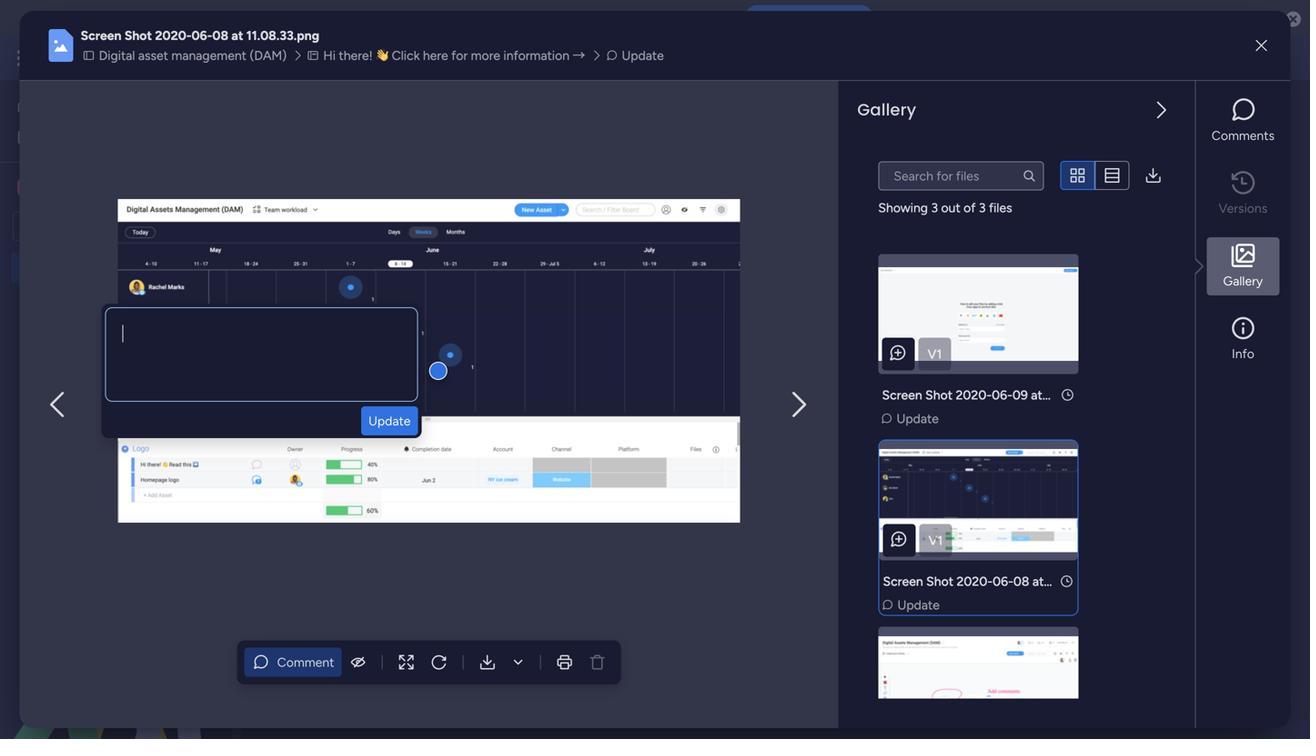 Task type: locate. For each thing, give the bounding box(es) containing it.
invite / 1
[[1190, 107, 1238, 122]]

creative up website
[[43, 291, 91, 307]]

out
[[941, 200, 960, 216], [359, 302, 379, 317]]

out down search for files search box
[[941, 200, 960, 216]]

0 horizontal spatial enable
[[436, 10, 477, 26]]

11.08.33.png
[[246, 28, 319, 43], [683, 489, 754, 505], [1047, 574, 1118, 590]]

1 vertical spatial creative
[[43, 291, 91, 307]]

public board image for digital asset management (dam)
[[19, 259, 36, 277]]

0 vertical spatial of
[[964, 200, 976, 216]]

info
[[1232, 346, 1254, 362]]

showing down search for files search field
[[297, 302, 346, 317]]

0 horizontal spatial out
[[359, 302, 379, 317]]

dapulse close image
[[1285, 10, 1301, 29]]

0 vertical spatial creative
[[42, 179, 98, 196]]

integrate button
[[957, 159, 1133, 197]]

computer
[[668, 10, 730, 26]]

of for 3
[[964, 200, 976, 216]]

new asset
[[283, 219, 343, 234]]

0 vertical spatial digital
[[99, 48, 135, 63]]

download image for showing 3 out of 9 files
[[1058, 268, 1076, 287]]

2020-
[[155, 28, 191, 43], [956, 388, 992, 403], [374, 489, 410, 505], [592, 489, 628, 505], [811, 489, 847, 505], [957, 574, 993, 590]]

digital
[[99, 48, 135, 63], [43, 260, 79, 276]]

0 horizontal spatial gallery
[[857, 98, 916, 122]]

0 vertical spatial asset
[[138, 48, 168, 63]]

management
[[184, 48, 283, 68], [171, 48, 246, 63], [115, 260, 190, 276]]

list box
[[0, 249, 232, 591]]

1 vertical spatial screen shot 2020-06-09 at 17.51.54.png
[[300, 489, 535, 505]]

invite
[[1190, 107, 1222, 122]]

2 vertical spatial public board image
[[19, 321, 36, 338]]

0 horizontal spatial of
[[382, 302, 394, 317]]

digital asset management (dam)
[[99, 48, 287, 63], [43, 260, 231, 276]]

screen shot 2020-06-08 at 11.08.33.png for showing 3 out of 9 files
[[519, 489, 754, 505]]

work
[[147, 48, 180, 68]]

showing 3 out of 9 files
[[297, 302, 431, 317]]

1 vertical spatial gallery layout group
[[974, 263, 1043, 292]]

3 for showing 3 out of 9 files
[[349, 302, 356, 317]]

management inside list box
[[115, 260, 190, 276]]

enable inside 'button'
[[774, 11, 812, 26]]

2 vertical spatial screen shot 2020-06-08 at 11.08.33.png
[[883, 574, 1118, 590]]

creative right the c
[[42, 179, 98, 196]]

more
[[471, 48, 500, 63]]

0 horizontal spatial 17.51.54.png
[[464, 489, 535, 505]]

v2 search image
[[514, 217, 527, 237]]

1 horizontal spatial digital
[[99, 48, 135, 63]]

update button
[[604, 46, 669, 66], [361, 407, 418, 436], [878, 409, 944, 429], [297, 511, 362, 531], [515, 511, 581, 531], [879, 596, 945, 616]]

screen
[[81, 28, 121, 43], [882, 388, 922, 403], [300, 489, 340, 505], [519, 489, 559, 505], [737, 489, 777, 505], [883, 574, 923, 590]]

creative inside workspace selection element
[[42, 179, 98, 196]]

1 vertical spatial 17.51.54.png
[[464, 489, 535, 505]]

of down search for files search box
[[964, 200, 976, 216]]

files right 9
[[407, 302, 431, 317]]

0 vertical spatial digital asset management (dam)
[[99, 48, 287, 63]]

1 vertical spatial files
[[407, 302, 431, 317]]

Search for files search field
[[297, 263, 462, 292]]

person button
[[592, 212, 671, 241]]

public board image for creative requests
[[19, 290, 36, 307]]

Search in workspace field
[[38, 216, 152, 237]]

add widget button
[[388, 212, 496, 241]]

1 horizontal spatial 17.51.54.png
[[1045, 388, 1116, 403]]

showing
[[878, 200, 928, 216], [297, 302, 346, 317]]

website homepage redesign
[[43, 322, 206, 338]]

asset
[[138, 48, 168, 63], [313, 219, 343, 234], [82, 260, 112, 276]]

Search for files search field
[[878, 161, 1044, 191]]

angle down image
[[359, 220, 368, 234]]

1 horizontal spatial enable
[[774, 11, 812, 26]]

09
[[1012, 388, 1028, 403], [431, 489, 446, 505]]

17.51.54.png
[[1045, 388, 1116, 403], [464, 489, 535, 505]]

2 enable from the left
[[774, 11, 812, 26]]

out for 9
[[359, 302, 379, 317]]

lottie animation image
[[0, 556, 232, 740]]

enable
[[436, 10, 477, 26], [774, 11, 812, 26]]

1 vertical spatial out
[[359, 302, 379, 317]]

digital asset management (dam) inside button
[[99, 48, 287, 63]]

this
[[640, 10, 664, 26]]

1 horizontal spatial gallery
[[1223, 274, 1263, 289]]

information
[[503, 48, 569, 63]]

screen shot 2020-06-09 at 17.51.54.png
[[882, 388, 1116, 403], [300, 489, 535, 505]]

out for 3
[[941, 200, 960, 216]]

out left 9
[[359, 302, 379, 317]]

of for 9
[[382, 302, 394, 317]]

files for showing 3 out of 9 files
[[407, 302, 431, 317]]

now!
[[815, 11, 844, 26]]

workspace image
[[17, 178, 35, 197]]

0 horizontal spatial screen shot 2020-06-09 at 17.51.54.png
[[300, 489, 535, 505]]

0 vertical spatial gallery
[[857, 98, 916, 122]]

at
[[231, 28, 243, 43], [1031, 388, 1042, 403], [449, 489, 461, 505], [668, 489, 680, 505], [886, 489, 898, 505], [1032, 574, 1044, 590]]

new asset button
[[276, 212, 350, 241]]

digital up creative requests
[[43, 260, 79, 276]]

monday work management
[[81, 48, 283, 68]]

0 vertical spatial (dam)
[[250, 48, 287, 63]]

option
[[0, 252, 232, 255]]

integrate
[[988, 171, 1040, 186]]

2 vertical spatial asset
[[82, 260, 112, 276]]

creative inside list box
[[43, 291, 91, 307]]

public board image down workspace image
[[19, 259, 36, 277]]

creative for creative assets
[[42, 179, 98, 196]]

2 public board image from the top
[[19, 290, 36, 307]]

public board image left website
[[19, 321, 36, 338]]

info button
[[1207, 310, 1279, 369]]

9
[[397, 302, 404, 317]]

gallery layout group for showing 3 out of 9 files
[[974, 263, 1043, 292]]

06-
[[191, 28, 212, 43], [992, 388, 1012, 403], [410, 489, 431, 505], [628, 489, 649, 505], [847, 489, 867, 505], [993, 574, 1013, 590]]

1 vertical spatial of
[[382, 302, 394, 317]]

0 horizontal spatial digital
[[43, 260, 79, 276]]

enable now!
[[774, 11, 844, 26]]

1 horizontal spatial out
[[941, 200, 960, 216]]

0 horizontal spatial download image
[[1058, 268, 1076, 287]]

public board image left creative requests
[[19, 290, 36, 307]]

update
[[622, 48, 664, 63], [896, 411, 939, 427], [368, 414, 411, 429], [315, 513, 357, 529], [533, 513, 575, 529], [897, 598, 940, 613]]

of left 9
[[382, 302, 394, 317]]

3 public board image from the top
[[19, 321, 36, 338]]

showing for showing 3 out of 3 files
[[878, 200, 928, 216]]

digital inside digital asset management (dam) button
[[99, 48, 135, 63]]

0 vertical spatial out
[[941, 200, 960, 216]]

1 horizontal spatial gallery layout group
[[1060, 161, 1129, 191]]

files
[[989, 200, 1012, 216], [407, 302, 431, 317]]

0 vertical spatial screen shot 2020-06-09 at 17.51.54.png
[[882, 388, 1116, 403]]

(dam) left see
[[250, 48, 287, 63]]

public board image
[[19, 259, 36, 277], [19, 290, 36, 307], [19, 321, 36, 338]]

1 horizontal spatial screen shot 2020-06-08 at 11.08.33.png
[[519, 489, 754, 505]]

gallery layout group
[[1060, 161, 1129, 191], [974, 263, 1043, 292]]

1 horizontal spatial 11.08.33.png
[[683, 489, 754, 505]]

0 vertical spatial download image
[[1144, 167, 1162, 185]]

screen shot 2020-06-08 at 11.08.33.png
[[81, 28, 319, 43], [519, 489, 754, 505], [883, 574, 1118, 590]]

(dam) up redesign
[[194, 260, 231, 276]]

1 horizontal spatial (dam)
[[250, 48, 287, 63]]

files for showing 3 out of 3 files
[[989, 200, 1012, 216]]

add widget
[[422, 219, 488, 234]]

digital left work in the top of the page
[[99, 48, 135, 63]]

2 horizontal spatial screen shot 2020-06-08 at 11.08.33.png
[[883, 574, 1118, 590]]

→
[[573, 48, 585, 63]]

0 vertical spatial 09
[[1012, 388, 1028, 403]]

gallery button
[[1207, 238, 1279, 296]]

showing down search for files search box
[[878, 200, 928, 216]]

search image
[[440, 270, 455, 285]]

digital asset management (dam) button
[[81, 46, 292, 66]]

None search field
[[878, 161, 1044, 191], [297, 263, 462, 292], [878, 161, 1044, 191], [297, 263, 462, 292]]

1 horizontal spatial download image
[[1144, 167, 1162, 185]]

enable left now!
[[774, 11, 812, 26]]

0 horizontal spatial asset
[[82, 260, 112, 276]]

0 horizontal spatial gallery layout group
[[974, 263, 1043, 292]]

files down integrate
[[989, 200, 1012, 216]]

0 horizontal spatial screen shot 2020-06-08 at 11.08.33.png
[[81, 28, 319, 43]]

1 vertical spatial download image
[[1058, 268, 1076, 287]]

of
[[964, 200, 976, 216], [382, 302, 394, 317]]

for
[[451, 48, 468, 63]]

plans
[[343, 50, 373, 66]]

public board image for website homepage redesign
[[19, 321, 36, 338]]

0 horizontal spatial 09
[[431, 489, 446, 505]]

john smith image
[[1259, 44, 1288, 73]]

1 vertical spatial screen shot 2020-06-08 at 11.08.33.png
[[519, 489, 754, 505]]

enable up for
[[436, 10, 477, 26]]

1 vertical spatial public board image
[[19, 290, 36, 307]]

1 vertical spatial digital
[[43, 260, 79, 276]]

1 horizontal spatial 3
[[931, 200, 938, 216]]

v1
[[928, 347, 942, 362], [346, 449, 360, 464], [564, 449, 578, 464], [928, 533, 943, 549]]

hi there!   👋  click here for more information  →
[[323, 48, 585, 63]]

0 vertical spatial public board image
[[19, 259, 36, 277]]

monday
[[81, 48, 143, 68]]

1 horizontal spatial files
[[989, 200, 1012, 216]]

0 horizontal spatial 3
[[349, 302, 356, 317]]

(dam) inside button
[[250, 48, 287, 63]]

1 horizontal spatial screen shot 2020-06-09 at 17.51.54.png
[[882, 388, 1116, 403]]

2 vertical spatial 11.08.33.png
[[1047, 574, 1118, 590]]

add view image
[[835, 172, 843, 185]]

2 horizontal spatial 11.08.33.png
[[1047, 574, 1118, 590]]

comment button
[[244, 648, 342, 677]]

add
[[422, 219, 445, 234]]

website
[[43, 322, 89, 338]]

1 public board image from the top
[[19, 259, 36, 277]]

see plans button
[[294, 45, 381, 72]]

search image
[[1022, 169, 1037, 183]]

shot
[[124, 28, 152, 43], [925, 388, 953, 403], [344, 489, 371, 505], [562, 489, 589, 505], [780, 489, 807, 505], [926, 574, 953, 590]]

1 vertical spatial showing
[[297, 302, 346, 317]]

(dam) inside list box
[[194, 260, 231, 276]]

1 vertical spatial 09
[[431, 489, 446, 505]]

0 vertical spatial gallery layout group
[[1060, 161, 1129, 191]]

1 horizontal spatial 09
[[1012, 388, 1028, 403]]

0 vertical spatial files
[[989, 200, 1012, 216]]

(dam)
[[250, 48, 287, 63], [194, 260, 231, 276]]

creative requests
[[43, 291, 143, 307]]

widget
[[449, 219, 488, 234]]

0 horizontal spatial files
[[407, 302, 431, 317]]

0 vertical spatial 11.08.33.png
[[246, 28, 319, 43]]

1 vertical spatial gallery
[[1223, 274, 1263, 289]]

1 vertical spatial 11.08.33.png
[[683, 489, 754, 505]]

arrow down image
[[740, 216, 762, 238]]

download image
[[1144, 167, 1162, 185], [1058, 268, 1076, 287]]

workspace selection element
[[17, 176, 146, 198]]

1 horizontal spatial asset
[[138, 48, 168, 63]]

1 enable from the left
[[436, 10, 477, 26]]

0 vertical spatial showing
[[878, 200, 928, 216]]

creative
[[42, 179, 98, 196], [43, 291, 91, 307]]

filter button
[[676, 212, 762, 241]]

1 vertical spatial asset
[[313, 219, 343, 234]]

1 horizontal spatial of
[[964, 200, 976, 216]]

gallery
[[857, 98, 916, 122], [1223, 274, 1263, 289]]

👋
[[376, 48, 389, 63]]

Search field
[[527, 214, 582, 239]]

3
[[931, 200, 938, 216], [979, 200, 986, 216], [349, 302, 356, 317]]

assets
[[102, 179, 144, 196]]

0 horizontal spatial (dam)
[[194, 260, 231, 276]]

1 vertical spatial (dam)
[[194, 260, 231, 276]]

download image for showing 3 out of 3 files
[[1144, 167, 1162, 185]]

on
[[618, 10, 636, 26]]

1 horizontal spatial showing
[[878, 200, 928, 216]]

select product image
[[16, 49, 35, 67]]

08
[[212, 28, 228, 43], [649, 489, 665, 505], [867, 489, 883, 505], [1013, 574, 1029, 590]]

0 horizontal spatial showing
[[297, 302, 346, 317]]



Task type: describe. For each thing, give the bounding box(es) containing it.
creative assets
[[42, 179, 144, 196]]

1
[[1233, 107, 1238, 122]]

creative for creative requests
[[43, 291, 91, 307]]

automate button
[[1140, 164, 1237, 193]]

0 vertical spatial 17.51.54.png
[[1045, 388, 1116, 403]]

0 vertical spatial screen shot 2020-06-08 at 11.08.33.png
[[81, 28, 319, 43]]

enable now! button
[[744, 5, 874, 32]]

here
[[423, 48, 448, 63]]

management inside button
[[171, 48, 246, 63]]

see
[[318, 50, 340, 66]]

redesign
[[157, 322, 206, 338]]

filter
[[705, 219, 734, 234]]

11.08.33.png for showing 3 out of 3 files
[[1047, 574, 1118, 590]]

enable for enable now!
[[774, 11, 812, 26]]

digital inside list box
[[43, 260, 79, 276]]

comment
[[277, 655, 334, 670]]

new
[[283, 219, 310, 234]]

hi
[[323, 48, 336, 63]]

11.06.17.png
[[901, 489, 970, 505]]

desktop
[[481, 10, 532, 26]]

download image
[[509, 653, 527, 672]]

hi there!   👋  click here for more information  → button
[[305, 46, 591, 66]]

showing for showing 3 out of 9 files
[[297, 302, 346, 317]]

gallery inside button
[[1223, 274, 1263, 289]]

asset inside list box
[[82, 260, 112, 276]]

automate
[[1173, 171, 1230, 186]]

invite / 1 button
[[1156, 100, 1246, 129]]

0 horizontal spatial 11.08.33.png
[[246, 28, 319, 43]]

enable for enable desktop notifications on this computer
[[436, 10, 477, 26]]

gallery layout group for showing 3 out of 3 files
[[1060, 161, 1129, 191]]

enable desktop notifications on this computer
[[436, 10, 730, 26]]

screen shot 2020-06-08 at 11.08.33.png for showing 3 out of 3 files
[[883, 574, 1118, 590]]

/
[[1225, 107, 1230, 122]]

there!
[[339, 48, 373, 63]]

2 horizontal spatial 3
[[979, 200, 986, 216]]

requests
[[94, 291, 143, 307]]

screen shot 2020-06-08 at 11.06.17.png
[[737, 489, 970, 505]]

showing 3 out of 3 files
[[878, 200, 1012, 216]]

homepage
[[93, 322, 153, 338]]

c
[[22, 180, 31, 195]]

lottie animation element
[[0, 556, 232, 740]]

comments
[[1212, 128, 1275, 143]]

click
[[392, 48, 420, 63]]

comments button
[[1207, 92, 1279, 150]]

11.08.33.png for showing 3 out of 9 files
[[683, 489, 754, 505]]

notifications
[[535, 10, 615, 26]]

3 for showing 3 out of 3 files
[[931, 200, 938, 216]]

person
[[621, 219, 660, 234]]

see plans
[[318, 50, 373, 66]]

list box containing digital asset management (dam)
[[0, 249, 232, 591]]

2 horizontal spatial asset
[[313, 219, 343, 234]]

1 vertical spatial digital asset management (dam)
[[43, 260, 231, 276]]



Task type: vqa. For each thing, say whether or not it's contained in the screenshot.
Comments 'button'
yes



